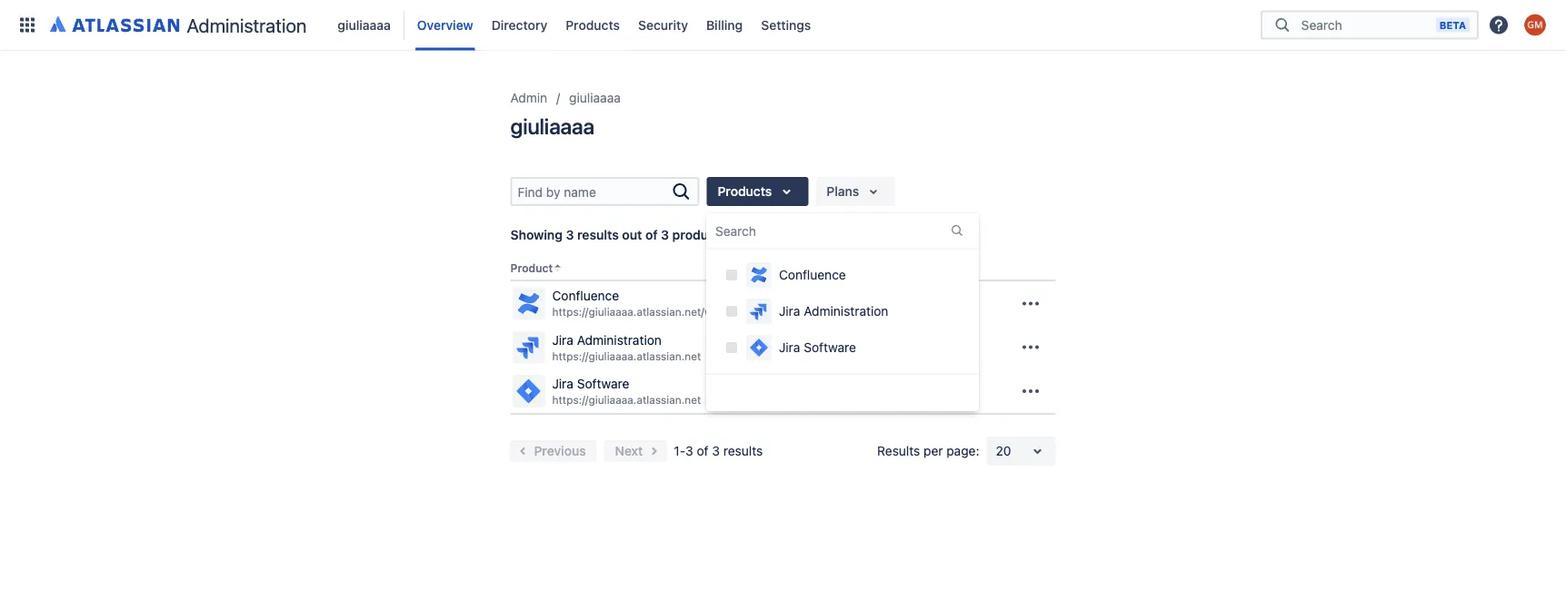Task type: locate. For each thing, give the bounding box(es) containing it.
refresh image
[[731, 228, 745, 243]]

software
[[804, 340, 856, 355], [577, 376, 629, 391]]

confluence inside confluence https://giuliaaaa.atlassian.net/wiki
[[552, 289, 619, 304]]

0 horizontal spatial administration
[[187, 14, 307, 36]]

1 horizontal spatial products
[[718, 184, 772, 199]]

1 horizontal spatial software
[[804, 340, 856, 355]]

overview
[[417, 17, 473, 32]]

administration
[[187, 14, 307, 36], [804, 304, 888, 319], [577, 333, 662, 348]]

search
[[715, 224, 756, 239]]

3 right out
[[661, 228, 669, 243]]

results
[[577, 228, 619, 243], [723, 444, 763, 459]]

3
[[566, 228, 574, 243], [661, 228, 669, 243], [685, 444, 693, 459], [712, 444, 720, 459]]

1-
[[674, 444, 685, 459]]

jira up jira software
[[779, 304, 800, 319]]

of right '1-'
[[697, 444, 709, 459]]

1 vertical spatial https://giuliaaaa.atlassian.net
[[552, 394, 701, 407]]

0 vertical spatial https://giuliaaaa.atlassian.net
[[552, 350, 701, 363]]

search image
[[670, 181, 692, 203]]

of right out
[[645, 228, 658, 243]]

1 vertical spatial administration
[[804, 304, 888, 319]]

confluence
[[779, 268, 846, 283], [552, 289, 619, 304]]

2 vertical spatial administration
[[577, 333, 662, 348]]

Search field
[[1296, 9, 1436, 41]]

giuliaaaa left overview
[[338, 17, 391, 32]]

per
[[924, 444, 943, 459]]

0 vertical spatial administration
[[187, 14, 307, 36]]

products link
[[560, 10, 625, 40]]

20
[[996, 444, 1011, 459]]

0 horizontal spatial giuliaaaa link
[[332, 10, 396, 40]]

0 vertical spatial confluence
[[779, 268, 846, 283]]

confluence image
[[748, 265, 770, 286], [514, 289, 543, 318], [514, 289, 543, 318]]

plans
[[826, 184, 859, 199]]

0 horizontal spatial software
[[577, 376, 629, 391]]

confluence up https://giuliaaaa.atlassian.net/wiki
[[552, 289, 619, 304]]

1 vertical spatial confluence
[[552, 289, 619, 304]]

giuliaaaa link right admin link
[[569, 87, 621, 109]]

next image
[[643, 441, 665, 463]]

of
[[645, 228, 658, 243], [697, 444, 709, 459]]

2 horizontal spatial administration
[[804, 304, 888, 319]]

1 horizontal spatial of
[[697, 444, 709, 459]]

products up search
[[718, 184, 772, 199]]

admin
[[510, 90, 547, 105]]

jira right jira administration icon
[[552, 333, 573, 348]]

administration for jira administration https://giuliaaaa.atlassian.net
[[577, 333, 662, 348]]

3 right showing in the left top of the page
[[566, 228, 574, 243]]

jira inside the jira administration https://giuliaaaa.atlassian.net
[[552, 333, 573, 348]]

1 horizontal spatial administration
[[577, 333, 662, 348]]

1 https://giuliaaaa.atlassian.net from the top
[[552, 350, 701, 363]]

giuliaaaa down admin link
[[510, 114, 594, 139]]

0 vertical spatial products
[[566, 17, 620, 32]]

results per page:
[[877, 444, 979, 459]]

1 horizontal spatial giuliaaaa link
[[569, 87, 621, 109]]

open image
[[1027, 441, 1048, 463]]

security link
[[633, 10, 693, 40]]

1 vertical spatial products
[[718, 184, 772, 199]]

confluence for confluence
[[779, 268, 846, 283]]

administration banner
[[0, 0, 1566, 51]]

administration inside the jira administration https://giuliaaaa.atlassian.net
[[577, 333, 662, 348]]

atlassian image
[[50, 13, 180, 35], [50, 13, 180, 35]]

jira
[[779, 304, 800, 319], [552, 333, 573, 348], [779, 340, 800, 355], [552, 376, 573, 391]]

0 vertical spatial of
[[645, 228, 658, 243]]

giuliaaaa inside global navigation element
[[338, 17, 391, 32]]

products button
[[707, 177, 808, 206]]

3 right '1-'
[[712, 444, 720, 459]]

products inside global navigation element
[[566, 17, 620, 32]]

jira software image
[[748, 337, 770, 359], [748, 337, 770, 359], [514, 377, 543, 406]]

0 vertical spatial giuliaaaa link
[[332, 10, 396, 40]]

results right '1-'
[[723, 444, 763, 459]]

1 vertical spatial results
[[723, 444, 763, 459]]

beta
[[1440, 19, 1466, 31]]

software down jira administration
[[804, 340, 856, 355]]

showing 3 results out of 3 products
[[510, 228, 727, 243]]

https://giuliaaaa.atlassian.net down the jira administration https://giuliaaaa.atlassian.net
[[552, 394, 701, 407]]

giuliaaaa link
[[332, 10, 396, 40], [569, 87, 621, 109]]

results
[[877, 444, 920, 459]]

billing
[[706, 17, 743, 32]]

overview link
[[412, 10, 479, 40]]

3 right next 'icon'
[[685, 444, 693, 459]]

page:
[[946, 444, 979, 459]]

0 horizontal spatial results
[[577, 228, 619, 243]]

jira down jira administration
[[779, 340, 800, 355]]

products inside popup button
[[718, 184, 772, 199]]

2 vertical spatial giuliaaaa
[[510, 114, 594, 139]]

0 vertical spatial results
[[577, 228, 619, 243]]

search icon image
[[1272, 16, 1293, 34]]

jira inside jira software https://giuliaaaa.atlassian.net
[[552, 376, 573, 391]]

2 https://giuliaaaa.atlassian.net from the top
[[552, 394, 701, 407]]

jira right jira software icon
[[552, 376, 573, 391]]

giuliaaaa right admin
[[569, 90, 621, 105]]

giuliaaaa link left overview link
[[332, 10, 396, 40]]

1 horizontal spatial confluence
[[779, 268, 846, 283]]

settings
[[761, 17, 811, 32]]

results left out
[[577, 228, 619, 243]]

products left the security
[[566, 17, 620, 32]]

https://giuliaaaa.atlassian.net for jira software
[[552, 394, 701, 407]]

Search text field
[[512, 179, 670, 205]]

https://giuliaaaa.atlassian.net
[[552, 350, 701, 363], [552, 394, 701, 407]]

https://giuliaaaa.atlassian.net up jira software https://giuliaaaa.atlassian.net
[[552, 350, 701, 363]]

software down the jira administration https://giuliaaaa.atlassian.net
[[577, 376, 629, 391]]

0 horizontal spatial products
[[566, 17, 620, 32]]

jira administration image
[[514, 333, 543, 362]]

jira for jira administration
[[779, 304, 800, 319]]

software inside jira software https://giuliaaaa.atlassian.net
[[577, 376, 629, 391]]

giuliaaaa
[[338, 17, 391, 32], [569, 90, 621, 105], [510, 114, 594, 139]]

1 vertical spatial software
[[577, 376, 629, 391]]

jira for jira administration https://giuliaaaa.atlassian.net
[[552, 333, 573, 348]]

jira administration image
[[748, 301, 770, 323], [748, 301, 770, 323], [514, 333, 543, 362]]

0 vertical spatial software
[[804, 340, 856, 355]]

products
[[566, 17, 620, 32], [718, 184, 772, 199]]

0 horizontal spatial confluence
[[552, 289, 619, 304]]

0 vertical spatial giuliaaaa
[[338, 17, 391, 32]]

confluence up jira administration
[[779, 268, 846, 283]]



Task type: describe. For each thing, give the bounding box(es) containing it.
security
[[638, 17, 688, 32]]

software for jira software https://giuliaaaa.atlassian.net
[[577, 376, 629, 391]]

confluence https://giuliaaaa.atlassian.net/wiki
[[552, 289, 724, 319]]

products for products link at the top left of page
[[566, 17, 620, 32]]

product
[[510, 262, 553, 275]]

previous image
[[512, 441, 534, 463]]

global navigation element
[[11, 0, 1261, 50]]

products
[[672, 228, 727, 243]]

jira administration
[[779, 304, 888, 319]]

jira software image
[[514, 377, 543, 406]]

jira administration https://giuliaaaa.atlassian.net
[[552, 333, 701, 363]]

software for jira software
[[804, 340, 856, 355]]

directory link
[[486, 10, 553, 40]]

admin link
[[510, 87, 547, 109]]

directory
[[491, 17, 547, 32]]

jira for jira software
[[779, 340, 800, 355]]

1 horizontal spatial results
[[723, 444, 763, 459]]

jira for jira software https://giuliaaaa.atlassian.net
[[552, 376, 573, 391]]

administration for jira administration
[[804, 304, 888, 319]]

free
[[870, 296, 895, 311]]

confluence image
[[748, 265, 770, 286]]

1-3 of 3 results
[[674, 444, 763, 459]]

showing
[[510, 228, 563, 243]]

products for products popup button
[[718, 184, 772, 199]]

plans button
[[816, 177, 896, 206]]

out
[[622, 228, 642, 243]]

confluence for confluence https://giuliaaaa.atlassian.net/wiki
[[552, 289, 619, 304]]

administration inside administration link
[[187, 14, 307, 36]]

1 vertical spatial giuliaaaa
[[569, 90, 621, 105]]

appswitcher icon image
[[16, 14, 38, 36]]

jira software
[[779, 340, 856, 355]]

1 vertical spatial giuliaaaa link
[[569, 87, 621, 109]]

https://giuliaaaa.atlassian.net for jira administration
[[552, 350, 701, 363]]

0 horizontal spatial of
[[645, 228, 658, 243]]

help icon image
[[1488, 14, 1510, 36]]

settings link
[[756, 10, 817, 40]]

1 vertical spatial of
[[697, 444, 709, 459]]

https://giuliaaaa.atlassian.net/wiki
[[552, 306, 724, 319]]

administration link
[[44, 10, 314, 40]]

billing link
[[701, 10, 748, 40]]

account image
[[1524, 14, 1546, 36]]

jira software https://giuliaaaa.atlassian.net
[[552, 376, 701, 407]]



Task type: vqa. For each thing, say whether or not it's contained in the screenshot.
leftmost results
yes



